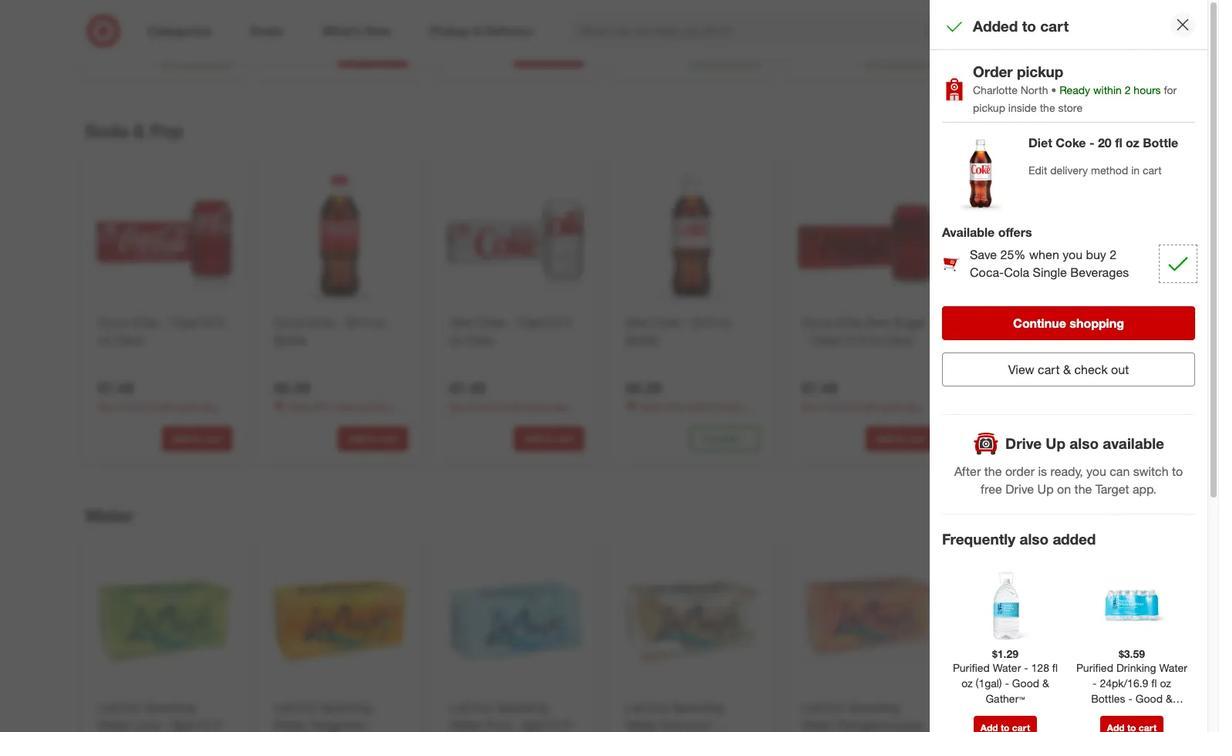 Task type: vqa. For each thing, say whether or not it's contained in the screenshot.
the rightmost Single
yes



Task type: locate. For each thing, give the bounding box(es) containing it.
coke inside diet coke - 12pk/12 fl oz cans
[[475, 315, 504, 331]]

shop down store
[[1076, 125, 1106, 141]]

$7.49 buy 3 for $18 with same-day order services for coca-cola zero sugar - 12pk/12 fl oz cans
[[802, 379, 920, 426]]

4 cans from the left
[[1053, 333, 1081, 348]]

search
[[944, 24, 981, 40]]

2 horizontal spatial bottle
[[1143, 135, 1179, 151]]

view cart & check out
[[1009, 362, 1129, 378]]

3 lacroix from the left
[[450, 700, 493, 715]]

2 more from the top
[[1109, 510, 1138, 526]]

& right 'bottles'
[[1166, 692, 1173, 705]]

- inside lacroix sparkling water pure - 8pk/12 f
[[515, 718, 519, 732]]

4 day from the left
[[1081, 401, 1096, 413]]

same- for coca-cola zero sugar - 12pk/12 fl oz cans
[[879, 401, 905, 413]]

coke for $2.29
[[651, 315, 680, 331]]

buy
[[1086, 247, 1107, 263], [377, 401, 392, 413], [728, 401, 744, 413]]

the up free
[[985, 464, 1002, 479]]

good inside $3.59 purified drinking water - 24pk/16.9 fl oz bottles - good & gather™
[[1136, 692, 1163, 705]]

$18 down 'coca-cola - 12pk/12 fl oz cans'
[[138, 401, 153, 413]]

services for diet coke - 12pk/12 fl oz cans
[[475, 415, 509, 426]]

services inside $7.19 buy 3 for $18 with same-day order services
[[1003, 415, 1037, 426]]

up up ready, at the right bottom
[[1046, 435, 1066, 452]]

for
[[1164, 83, 1177, 96], [124, 401, 135, 413], [476, 401, 487, 413], [828, 401, 839, 413], [1004, 401, 1015, 413]]

1 horizontal spatial coke
[[651, 315, 680, 331]]

same- for dr pepper soda - 12pk/12 fl oz cans
[[1055, 401, 1081, 413]]

1 same- from the left
[[175, 401, 201, 413]]

for for diet coke - 12pk/12 fl oz cans
[[476, 401, 487, 413]]

bottle for coca-cola - 20 fl oz bottle link
[[274, 333, 307, 348]]

2 sparkling from the left
[[320, 700, 372, 715]]

25% for diet coke - 20 fl oz bottle
[[664, 401, 683, 413]]

coca-cola zero sugar - 12pk/12 fl oz cans image
[[799, 168, 936, 305], [799, 168, 936, 305]]

2 horizontal spatial $7.49
[[802, 379, 838, 397]]

$18 down coca-cola zero sugar - 12pk/12 fl oz cans
[[842, 401, 857, 413]]

lacroix inside lacroix sparkling water pure - 8pk/12 f
[[450, 700, 493, 715]]

more down target
[[1109, 510, 1138, 526]]

diet inside diet coke - 12pk/12 fl oz cans
[[450, 315, 472, 331]]

lacroix for lacroix sparkling water pure - 8pk/12 f
[[450, 700, 493, 715]]

2 shop from the top
[[1076, 510, 1106, 526]]

coke
[[1056, 135, 1086, 151], [475, 315, 504, 331], [651, 315, 680, 331]]

2 3 from the left
[[469, 401, 474, 413]]

save 25% when you buy 2 coca-cola single beverages button
[[274, 401, 408, 426], [626, 401, 760, 426]]

3 buy from the left
[[802, 401, 818, 413]]

0 vertical spatial also
[[1070, 435, 1099, 452]]

8pk/12 inside lacroix sparkling water pure - 8pk/12 f
[[523, 718, 561, 732]]

fl inside the dr pepper soda - 12pk/12 fl oz cans
[[1027, 333, 1033, 348]]

purified inside $1.29 purified water - 128 fl oz (1gal) - good & gather™
[[953, 661, 990, 675]]

1 vertical spatial also
[[1020, 530, 1049, 548]]

search button
[[944, 14, 981, 51]]

20 for diet coke - 20 fl oz bottle link
[[692, 315, 706, 331]]

3 for coca-cola - 12pk/12 fl oz cans
[[117, 401, 122, 413]]

sparkling for lacroix sparkling water tangerine 
[[320, 700, 372, 715]]

water for lacroix sparkling water lime - 8pk/12 f
[[98, 718, 130, 732]]

water inside 'lacroix sparkling water coconut'
[[626, 718, 658, 732]]

- inside diet coke - 20 fl oz bottle
[[684, 315, 689, 331]]

bottle inside coca-cola - 20 fl oz bottle
[[274, 333, 307, 348]]

0 horizontal spatial save 25% when you buy 2 coca-cola single beverages
[[274, 401, 400, 426]]

2 drive from the top
[[1006, 482, 1034, 497]]

$7.49 buy 3 for $18 with same-day order services down coca-cola zero sugar - 12pk/12 fl oz cans 'link'
[[802, 379, 920, 426]]

available
[[1103, 435, 1165, 452]]

more up in
[[1109, 125, 1138, 141]]

$7.49 buy 3 for $18 with same-day order services for diet coke - 12pk/12 fl oz cans
[[450, 379, 568, 426]]

2 day from the left
[[553, 401, 568, 413]]

with inside $7.19 buy 3 for $18 with same-day order services
[[1035, 401, 1052, 413]]

1 day from the left
[[201, 401, 216, 413]]

2 horizontal spatial 25%
[[1001, 247, 1026, 263]]

2 horizontal spatial buy
[[1086, 247, 1107, 263]]

the right on
[[1075, 482, 1092, 497]]

when down coca-cola - 20 fl oz bottle link
[[334, 401, 356, 413]]

3 inside $7.19 buy 3 for $18 with same-day order services
[[997, 401, 1002, 413]]

the down •
[[1040, 101, 1055, 114]]

0 horizontal spatial save 25% when you buy 2 coca-cola single beverages button
[[274, 401, 408, 426]]

0 horizontal spatial when
[[334, 401, 356, 413]]

& left check
[[1063, 362, 1071, 378]]

sparkling inside lacroix sparkling water lime - 8pk/12 f
[[144, 700, 196, 715]]

1 more from the top
[[1109, 125, 1138, 141]]

0 horizontal spatial diet coke - 20 fl oz bottle
[[626, 315, 732, 348]]

2 buy 3 for $18 with same-day order services button from the left
[[450, 401, 584, 426]]

coca-cola - 12pk/12 fl oz cans
[[98, 315, 224, 348]]

good inside $1.29 purified water - 128 fl oz (1gal) - good & gather™
[[1012, 677, 1040, 690]]

& inside $3.59 purified drinking water - 24pk/16.9 fl oz bottles - good & gather™
[[1166, 692, 1173, 705]]

purified
[[953, 661, 990, 675], [1077, 661, 1114, 675]]

20 for coca-cola - 20 fl oz bottle link
[[345, 315, 359, 331]]

5 lacroix from the left
[[802, 700, 845, 715]]

2 shop more button from the top
[[1076, 509, 1138, 527]]

0 vertical spatial good
[[1012, 677, 1040, 690]]

3 for coca-cola zero sugar - 12pk/12 fl oz cans
[[821, 401, 826, 413]]

1 horizontal spatial beverages
[[701, 415, 745, 426]]

0 horizontal spatial buy
[[377, 401, 392, 413]]

added
[[1053, 530, 1096, 548]]

bottle
[[1143, 135, 1179, 151], [274, 333, 307, 348], [626, 333, 659, 348]]

shop more up method
[[1076, 125, 1138, 141]]

shop for water
[[1076, 510, 1106, 526]]

1 horizontal spatial 20
[[692, 315, 706, 331]]

2 $2.29 from the left
[[626, 379, 662, 397]]

order for diet coke - 12pk/12 fl oz cans
[[450, 415, 472, 426]]

2 horizontal spatial beverages
[[1071, 265, 1129, 280]]

$18
[[138, 401, 153, 413], [490, 401, 505, 413], [842, 401, 857, 413], [1018, 401, 1033, 413]]

lacroix sparkling water pamplemousse (grapefruit) - 8pk/12 fl oz cans image
[[799, 553, 936, 690], [799, 553, 936, 690]]

2 horizontal spatial 20
[[1098, 135, 1112, 151]]

buy 3 for $18 with same-day order services button
[[98, 401, 232, 426], [450, 401, 584, 426], [802, 401, 936, 426], [978, 401, 1112, 426]]

1 purified from the left
[[953, 661, 990, 675]]

cans
[[114, 333, 143, 348], [466, 333, 495, 348], [885, 333, 913, 348], [1053, 333, 1081, 348]]

when down "offers" on the right of the page
[[1030, 247, 1060, 263]]

1 horizontal spatial $7.49
[[450, 379, 486, 397]]

oz inside $3.59 purified drinking water - 24pk/16.9 fl oz bottles - good & gather™
[[1160, 677, 1172, 690]]

bottle for diet coke - 20 fl oz bottle link
[[626, 333, 659, 348]]

1 horizontal spatial $2.29
[[626, 379, 662, 397]]

1 vertical spatial shop more button
[[1076, 509, 1138, 527]]

water inside $1.29 purified water - 128 fl oz (1gal) - good & gather™
[[993, 661, 1021, 675]]

also
[[1070, 435, 1099, 452], [1020, 530, 1049, 548]]

1 vertical spatial soda
[[1038, 315, 1067, 331]]

coca-cola - 12pk/12 fl oz cans link
[[98, 314, 229, 350]]

shop more button for water
[[1076, 509, 1138, 527]]

3 3 from the left
[[821, 401, 826, 413]]

1 cans from the left
[[114, 333, 143, 348]]

oz inside diet coke - 12pk/12 fl oz cans
[[450, 333, 463, 348]]

3 for diet coke - 12pk/12 fl oz cans
[[469, 401, 474, 413]]

2 $7.49 from the left
[[450, 379, 486, 397]]

day
[[201, 401, 216, 413], [553, 401, 568, 413], [905, 401, 920, 413], [1081, 401, 1096, 413]]

add to cart for diet coke - 12pk/12 fl oz cans
[[524, 433, 574, 445]]

also up ready, at the right bottom
[[1070, 435, 1099, 452]]

20
[[1098, 135, 1112, 151], [345, 315, 359, 331], [692, 315, 706, 331]]

water for lacroix sparkling water pamplemouss
[[802, 718, 834, 732]]

0 vertical spatial drive
[[1006, 435, 1042, 452]]

6 sparkling from the left
[[1024, 700, 1076, 715]]

up down is
[[1038, 482, 1054, 497]]

pop
[[150, 120, 183, 142]]

cola inside 'coca-cola - 12pk/12 fl oz cans'
[[132, 315, 158, 331]]

pickup for for pickup inside the store
[[973, 101, 1006, 114]]

pure
[[486, 718, 511, 732]]

1 lacroix from the left
[[98, 700, 141, 715]]

lacroix sparkling water lime - 8pk/12 f
[[98, 700, 220, 732]]

diet coke - 20 fl oz bottle image
[[942, 135, 1020, 213], [623, 168, 760, 305], [623, 168, 760, 305]]

1 shop more button from the top
[[1076, 125, 1138, 142]]

check
[[1075, 362, 1108, 378]]

1 vertical spatial up
[[1038, 482, 1054, 497]]

order
[[98, 415, 120, 426], [450, 415, 472, 426], [802, 415, 824, 426], [978, 415, 1000, 426], [1006, 464, 1035, 479]]

1 horizontal spatial soda
[[1038, 315, 1067, 331]]

2 $7.49 buy 3 for $18 with same-day order services from the left
[[450, 379, 568, 426]]

lacroix sparkling water coconut - 8pk/12 fl oz cans image
[[623, 553, 760, 690], [623, 553, 760, 690]]

4 buy from the left
[[978, 401, 994, 413]]

add to cart button for coca-cola - 12pk/12 fl oz cans
[[162, 427, 232, 452]]

0 vertical spatial soda
[[85, 120, 128, 142]]

diet coke - 12pk/12 fl oz cans image
[[447, 168, 584, 305], [447, 168, 584, 305]]

$7.49 buy 3 for $18 with same-day order services down the coca-cola - 12pk/12 fl oz cans link
[[98, 379, 216, 426]]

2 horizontal spatial single
[[1033, 265, 1067, 280]]

24pk/16.9
[[1100, 677, 1149, 690]]

8pk/12 for lacroix sparkling water pure - 8pk/12 f
[[523, 718, 561, 732]]

3 with from the left
[[859, 401, 877, 413]]

1 buy from the left
[[98, 401, 114, 413]]

target
[[1096, 482, 1130, 497]]

8pk/12 inside lacroix sparkling water lime - 8pk/12 f
[[172, 718, 211, 732]]

continue shopping button
[[942, 306, 1196, 340]]

0 horizontal spatial 20
[[345, 315, 359, 331]]

coke for $7.49
[[475, 315, 504, 331]]

add to cart
[[348, 48, 398, 60], [524, 48, 574, 60], [172, 433, 222, 445], [348, 433, 398, 445], [524, 433, 574, 445], [876, 433, 926, 445], [1052, 433, 1102, 445]]

delivery
[[1051, 164, 1088, 177]]

4 3 from the left
[[997, 401, 1002, 413]]

0 horizontal spatial beverages
[[349, 415, 393, 426]]

0 horizontal spatial gather™
[[986, 692, 1025, 705]]

1 $18 from the left
[[138, 401, 153, 413]]

1 vertical spatial shop more
[[1076, 510, 1138, 526]]

$3.59 purified drinking water - 24pk/16.9 fl oz bottles - good & gather™
[[1077, 647, 1188, 721]]

1 vertical spatial good
[[1136, 692, 1163, 705]]

shop more down target
[[1076, 510, 1138, 526]]

day for dr pepper soda - 12pk/12 fl oz cans
[[1081, 401, 1096, 413]]

add to cart for dr pepper soda - 12pk/12 fl oz cans
[[1052, 433, 1102, 445]]

1 shop from the top
[[1076, 125, 1106, 141]]

purified up 24pk/16.9
[[1077, 661, 1114, 675]]

1 horizontal spatial 8pk/12
[[523, 718, 561, 732]]

0 horizontal spatial soda
[[85, 120, 128, 142]]

oz
[[1126, 135, 1140, 151], [372, 315, 385, 331], [719, 315, 732, 331], [98, 333, 111, 348], [450, 333, 463, 348], [869, 333, 881, 348], [1036, 333, 1049, 348], [962, 677, 973, 690], [1160, 677, 1172, 690]]

1 horizontal spatial save
[[641, 401, 662, 413]]

good down 24pk/16.9
[[1136, 692, 1163, 705]]

4 lacroix from the left
[[626, 700, 669, 715]]

fl
[[1115, 135, 1123, 151], [218, 315, 224, 331], [362, 315, 369, 331], [565, 315, 571, 331], [709, 315, 716, 331], [859, 333, 865, 348], [1027, 333, 1033, 348], [1053, 661, 1058, 675], [1152, 677, 1157, 690]]

1 $2.29 from the left
[[274, 379, 310, 397]]

8pk/12 right pure
[[523, 718, 561, 732]]

you
[[1063, 247, 1083, 263], [359, 401, 374, 413], [711, 401, 726, 413], [1087, 464, 1107, 479]]

shop up added
[[1076, 510, 1106, 526]]

0 horizontal spatial single
[[321, 415, 347, 426]]

good
[[1012, 677, 1040, 690], [1136, 692, 1163, 705]]

2 with from the left
[[507, 401, 525, 413]]

1 buy 3 for $18 with same-day order services button from the left
[[98, 401, 232, 426]]

add to cart for coca-cola zero sugar - 12pk/12 fl oz cans
[[876, 433, 926, 445]]

4 with from the left
[[1035, 401, 1052, 413]]

$7.49 down diet coke - 12pk/12 fl oz cans
[[450, 379, 486, 397]]

$2.29 down coca-cola - 20 fl oz bottle
[[274, 379, 310, 397]]

coke inside diet coke - 20 fl oz bottle
[[651, 315, 680, 331]]

1 services from the left
[[123, 415, 157, 426]]

pickup down charlotte
[[973, 101, 1006, 114]]

drive inside after the order is ready, you can switch to free drive up on the target app.
[[1006, 482, 1034, 497]]

lacroix inside 'lacroix sparkling water lemon - 8pk/1'
[[978, 700, 1021, 715]]

water inside $3.59 purified drinking water - 24pk/16.9 fl oz bottles - good & gather™
[[1160, 661, 1188, 675]]

save for diet coke - 20 fl oz bottle
[[641, 401, 662, 413]]

up
[[1046, 435, 1066, 452], [1038, 482, 1054, 497]]

buy inside $7.19 buy 3 for $18 with same-day order services
[[978, 401, 994, 413]]

lacroix inside lacroix sparkling water lime - 8pk/12 f
[[98, 700, 141, 715]]

lacroix sparkling water coconut link
[[626, 699, 757, 732]]

save 25% when you buy 2 coca-cola single beverages
[[970, 247, 1129, 280], [274, 401, 400, 426], [626, 401, 751, 426]]

3 $7.49 from the left
[[802, 379, 838, 397]]

1 horizontal spatial save 25% when you buy 2 coca-cola single beverages button
[[626, 401, 760, 426]]

services for dr pepper soda - 12pk/12 fl oz cans
[[1003, 415, 1037, 426]]

lacroix sparkling water pure - 8pk/12 f link
[[450, 699, 581, 732]]

5 sparkling from the left
[[848, 700, 900, 715]]

order for coca-cola zero sugar - 12pk/12 fl oz cans
[[802, 415, 824, 426]]

lacroix sparkling water lemon - 8pk/12 fl oz cans image
[[975, 553, 1112, 690], [975, 553, 1112, 690]]

1 horizontal spatial when
[[686, 401, 708, 413]]

frequently
[[942, 530, 1016, 548]]

order
[[973, 63, 1013, 80]]

sparkling for lacroix sparkling water pure - 8pk/12 f
[[496, 700, 548, 715]]

water for lacroix sparkling water lemon - 8pk/1
[[978, 718, 1010, 732]]

0 vertical spatial diet coke - 20 fl oz bottle
[[1029, 135, 1179, 151]]

3 day from the left
[[905, 401, 920, 413]]

2
[[1125, 83, 1131, 96], [1110, 247, 1117, 263], [394, 401, 400, 413], [746, 401, 751, 413]]

shop more button down target
[[1076, 509, 1138, 527]]

4 buy 3 for $18 with same-day order services button from the left
[[978, 401, 1112, 426]]

2 $18 from the left
[[490, 401, 505, 413]]

$2.29 down diet coke - 20 fl oz bottle link
[[626, 379, 662, 397]]

with down the coca-cola - 12pk/12 fl oz cans link
[[155, 401, 173, 413]]

2 save 25% when you buy 2 coca-cola single beverages button from the left
[[626, 401, 760, 426]]

0 horizontal spatial save
[[289, 401, 310, 413]]

add for coca-cola - 12pk/12 fl oz cans
[[172, 433, 190, 445]]

cans inside diet coke - 12pk/12 fl oz cans
[[466, 333, 495, 348]]

4 sparkling from the left
[[672, 700, 724, 715]]

3 cans from the left
[[885, 333, 913, 348]]

1 vertical spatial gather™
[[1113, 708, 1152, 721]]

sparkling inside 'lacroix sparkling water coconut'
[[672, 700, 724, 715]]

1 horizontal spatial buy
[[728, 401, 744, 413]]

shop more button
[[1076, 125, 1138, 142], [1076, 509, 1138, 527]]

1 horizontal spatial $7.49 buy 3 for $18 with same-day order services
[[450, 379, 568, 426]]

0 horizontal spatial coke
[[475, 315, 504, 331]]

3 services from the left
[[827, 415, 861, 426]]

add to cart button for coca-cola zero sugar - 12pk/12 fl oz cans
[[866, 427, 936, 452]]

water
[[85, 505, 134, 526], [993, 661, 1021, 675], [1160, 661, 1188, 675], [98, 718, 130, 732], [274, 718, 306, 732], [450, 718, 482, 732], [626, 718, 658, 732], [802, 718, 834, 732], [978, 718, 1010, 732]]

1 horizontal spatial pickup
[[1017, 63, 1064, 80]]

diet coke - 20 fl oz bottle inside dialog
[[1029, 135, 1179, 151]]

add to cart button for diet coke - 12pk/12 fl oz cans
[[514, 427, 584, 452]]

coca- inside 'coca-cola - 12pk/12 fl oz cans'
[[98, 315, 132, 331]]

single
[[1033, 265, 1067, 280], [321, 415, 347, 426], [673, 415, 699, 426]]

$18 down diet coke - 12pk/12 fl oz cans
[[490, 401, 505, 413]]

coca-cola zero sugar - 12pk/12 fl oz cans link
[[802, 314, 933, 350]]

1 save 25% when you buy 2 coca-cola single beverages button from the left
[[274, 401, 408, 426]]

8pk/12
[[172, 718, 211, 732], [523, 718, 561, 732]]

(1gal)
[[976, 677, 1002, 690]]

sparkling inside lacroix sparkling water pamplemouss
[[848, 700, 900, 715]]

for for coca-cola - 12pk/12 fl oz cans
[[124, 401, 135, 413]]

also left added
[[1020, 530, 1049, 548]]

the
[[1040, 101, 1055, 114], [985, 464, 1002, 479], [1075, 482, 1092, 497]]

oz inside the dr pepper soda - 12pk/12 fl oz cans
[[1036, 333, 1049, 348]]

purified inside $3.59 purified drinking water - 24pk/16.9 fl oz bottles - good & gather™
[[1077, 661, 1114, 675]]

oz inside coca-cola - 20 fl oz bottle
[[372, 315, 385, 331]]

& down 128
[[1043, 677, 1050, 690]]

0 horizontal spatial diet
[[450, 315, 472, 331]]

8pk/12 right lime
[[172, 718, 211, 732]]

1 horizontal spatial single
[[673, 415, 699, 426]]

$2.29 for diet coke - 20 fl oz bottle
[[626, 379, 662, 397]]

0 horizontal spatial $7.49 buy 3 for $18 with same-day order services
[[98, 379, 216, 426]]

coca-cola - 12pk/12 fl oz cans image
[[95, 168, 232, 305], [95, 168, 232, 305]]

when for diet coke - 20 fl oz bottle
[[686, 401, 708, 413]]

25% inside dialog
[[1001, 247, 1026, 263]]

lacroix sparkling water tangerine - 8pk/12 fl oz cans image
[[271, 553, 408, 690], [271, 553, 408, 690]]

0 horizontal spatial $2.29
[[274, 379, 310, 397]]

$7.49 down 'coca-cola - 12pk/12 fl oz cans'
[[98, 379, 134, 397]]

0 vertical spatial pickup
[[1017, 63, 1064, 80]]

good down 128
[[1012, 677, 1040, 690]]

2 horizontal spatial save
[[970, 247, 997, 263]]

add to cart button
[[338, 42, 408, 67], [514, 42, 584, 67], [162, 427, 232, 452], [338, 427, 408, 452], [514, 427, 584, 452], [866, 427, 936, 452], [1042, 427, 1112, 452]]

3 same- from the left
[[879, 401, 905, 413]]

1 horizontal spatial purified
[[1077, 661, 1114, 675]]

12pk/12
[[169, 315, 214, 331], [516, 315, 561, 331], [810, 333, 855, 348], [978, 333, 1023, 348]]

2 vertical spatial the
[[1075, 482, 1092, 497]]

order inside after the order is ready, you can switch to free drive up on the target app.
[[1006, 464, 1035, 479]]

1 vertical spatial the
[[985, 464, 1002, 479]]

2 horizontal spatial the
[[1075, 482, 1092, 497]]

1 vertical spatial pickup
[[973, 101, 1006, 114]]

shop more button up method
[[1076, 125, 1138, 142]]

gather™ down 'bottles'
[[1113, 708, 1152, 721]]

2 purified from the left
[[1077, 661, 1114, 675]]

1 vertical spatial shop
[[1076, 510, 1106, 526]]

purified for purified drinking water - 24pk/16.9 fl oz bottles - good & gather™
[[1077, 661, 1114, 675]]

1 horizontal spatial gather™
[[1113, 708, 1152, 721]]

What can we help you find? suggestions appear below search field
[[570, 14, 955, 48]]

water inside lacroix sparkling water tangerine
[[274, 718, 306, 732]]

add to cart for coca-cola - 12pk/12 fl oz cans
[[172, 433, 222, 445]]

0 horizontal spatial $7.49
[[98, 379, 134, 397]]

the inside for pickup inside the store
[[1040, 101, 1055, 114]]

water inside lacroix sparkling water pamplemouss
[[802, 718, 834, 732]]

3 sparkling from the left
[[496, 700, 548, 715]]

water inside lacroix sparkling water pure - 8pk/12 f
[[450, 718, 482, 732]]

0 vertical spatial shop
[[1076, 125, 1106, 141]]

buy for coca-cola - 20 fl oz bottle
[[377, 401, 392, 413]]

1 shop more from the top
[[1076, 125, 1138, 141]]

same- inside $7.19 buy 3 for $18 with same-day order services
[[1055, 401, 1081, 413]]

2 cans from the left
[[466, 333, 495, 348]]

2 lacroix from the left
[[274, 700, 317, 715]]

sparkling inside lacroix sparkling water pure - 8pk/12 f
[[496, 700, 548, 715]]

$7.49 down coca-cola zero sugar - 12pk/12 fl oz cans
[[802, 379, 838, 397]]

1 3 from the left
[[117, 401, 122, 413]]

lacroix sparkling water lemon - 8pk/1
[[978, 700, 1102, 732]]

ready,
[[1051, 464, 1083, 479]]

store
[[1058, 101, 1083, 114]]

dr pepper soda - 12pk/12 fl oz cans
[[978, 315, 1081, 348]]

order pickup
[[973, 63, 1064, 80]]

2 services from the left
[[475, 415, 509, 426]]

coca-cola - 20 fl oz bottle image
[[271, 168, 408, 305], [271, 168, 408, 305]]

buy 3 for $18 with same-day order services button for coca-cola - 12pk/12 fl oz cans
[[98, 401, 232, 426]]

4 same- from the left
[[1055, 401, 1081, 413]]

lacroix sparkling water pure - 8pk/12 fl oz cans image
[[447, 553, 584, 690], [447, 553, 584, 690]]

2 buy from the left
[[450, 401, 466, 413]]

- inside 'lacroix sparkling water lemon - 8pk/1'
[[1055, 718, 1060, 732]]

2 shop more from the top
[[1076, 510, 1138, 526]]

sparkling inside 'lacroix sparkling water lemon - 8pk/1'
[[1024, 700, 1076, 715]]

day for coca-cola zero sugar - 12pk/12 fl oz cans
[[905, 401, 920, 413]]

more for water
[[1109, 510, 1138, 526]]

cola inside coca-cola zero sugar - 12pk/12 fl oz cans
[[836, 315, 861, 331]]

3 $18 from the left
[[842, 401, 857, 413]]

1 horizontal spatial the
[[1040, 101, 1055, 114]]

0 horizontal spatial bottle
[[274, 333, 307, 348]]

dr pepper soda - 12pk/12 fl oz cans image
[[975, 168, 1112, 305], [975, 168, 1112, 305]]

shop
[[1076, 125, 1106, 141], [1076, 510, 1106, 526]]

available
[[942, 225, 995, 240]]

$18 inside $7.19 buy 3 for $18 with same-day order services
[[1018, 401, 1033, 413]]

1 horizontal spatial diet coke - 20 fl oz bottle
[[1029, 135, 1179, 151]]

0 horizontal spatial 8pk/12
[[172, 718, 211, 732]]

day inside $7.19 buy 3 for $18 with same-day order services
[[1081, 401, 1096, 413]]

pickup inside for pickup inside the store
[[973, 101, 1006, 114]]

lacroix inside lacroix sparkling water tangerine
[[274, 700, 317, 715]]

1 horizontal spatial bottle
[[626, 333, 659, 348]]

coke inside dialog
[[1056, 135, 1086, 151]]

purified up (1gal)
[[953, 661, 990, 675]]

lacroix sparkling water tangerine 
[[274, 700, 372, 732]]

when
[[1030, 247, 1060, 263], [334, 401, 356, 413], [686, 401, 708, 413]]

1 sparkling from the left
[[144, 700, 196, 715]]

0 vertical spatial shop more
[[1076, 125, 1138, 141]]

4 services from the left
[[1003, 415, 1037, 426]]

after the order is ready, you can switch to free drive up on the target app.
[[955, 464, 1183, 497]]

when down diet coke - 20 fl oz bottle link
[[686, 401, 708, 413]]

single inside dialog
[[1033, 265, 1067, 280]]

1 horizontal spatial good
[[1136, 692, 1163, 705]]

3 for dr pepper soda - 12pk/12 fl oz cans
[[997, 401, 1002, 413]]

3 $7.49 buy 3 for $18 with same-day order services from the left
[[802, 379, 920, 426]]

with for coca-cola zero sugar - 12pk/12 fl oz cans
[[859, 401, 877, 413]]

0 horizontal spatial the
[[985, 464, 1002, 479]]

cans inside coca-cola zero sugar - 12pk/12 fl oz cans
[[885, 333, 913, 348]]

2 horizontal spatial $7.49 buy 3 for $18 with same-day order services
[[802, 379, 920, 426]]

12pk/12 inside 'coca-cola - 12pk/12 fl oz cans'
[[169, 315, 214, 331]]

1 horizontal spatial 25%
[[664, 401, 683, 413]]

buy 3 for $18 with same-day order services button for coca-cola zero sugar - 12pk/12 fl oz cans
[[802, 401, 936, 426]]

3 buy 3 for $18 with same-day order services button from the left
[[802, 401, 936, 426]]

0 horizontal spatial pickup
[[973, 101, 1006, 114]]

6 lacroix from the left
[[978, 700, 1021, 715]]

pickup up north
[[1017, 63, 1064, 80]]

cola
[[1004, 265, 1030, 280], [132, 315, 158, 331], [308, 315, 334, 331], [836, 315, 861, 331], [300, 415, 319, 426], [652, 415, 671, 426]]

drive right free
[[1006, 482, 1034, 497]]

2 same- from the left
[[527, 401, 553, 413]]

water inside lacroix sparkling water lime - 8pk/12 f
[[98, 718, 130, 732]]

diet
[[1029, 135, 1053, 151], [450, 315, 472, 331], [626, 315, 648, 331]]

lacroix inside 'lacroix sparkling water coconut'
[[626, 700, 669, 715]]

12pk/12 inside coca-cola zero sugar - 12pk/12 fl oz cans
[[810, 333, 855, 348]]

save inside dialog
[[970, 247, 997, 263]]

25%
[[1001, 247, 1026, 263], [312, 401, 331, 413], [664, 401, 683, 413]]

with down coca-cola zero sugar - 12pk/12 fl oz cans 'link'
[[859, 401, 877, 413]]

0 vertical spatial shop more button
[[1076, 125, 1138, 142]]

lacroix for lacroix sparkling water pamplemouss
[[802, 700, 845, 715]]

lacroix sparkling water lemon - 8pk/1 link
[[978, 699, 1109, 732]]

fl inside 'coca-cola - 12pk/12 fl oz cans'
[[218, 315, 224, 331]]

with down view cart & check out link
[[1035, 401, 1052, 413]]

0 horizontal spatial 25%
[[312, 401, 331, 413]]

day for diet coke - 12pk/12 fl oz cans
[[553, 401, 568, 413]]

gather™ down (1gal)
[[986, 692, 1025, 705]]

$2.29
[[274, 379, 310, 397], [626, 379, 662, 397]]

1 horizontal spatial diet
[[626, 315, 648, 331]]

1 vertical spatial more
[[1109, 510, 1138, 526]]

lacroix sparkling water lime - 8pk/12 fl oz cans image
[[95, 553, 232, 690], [95, 553, 232, 690]]

beverages inside dialog
[[1071, 265, 1129, 280]]

order inside $7.19 buy 3 for $18 with same-day order services
[[978, 415, 1000, 426]]

continue
[[1013, 316, 1067, 331]]

drive up is
[[1006, 435, 1042, 452]]

$18 down view
[[1018, 401, 1033, 413]]

1 8pk/12 from the left
[[172, 718, 211, 732]]

$7.49 buy 3 for $18 with same-day order services
[[98, 379, 216, 426], [450, 379, 568, 426], [802, 379, 920, 426]]

lacroix inside lacroix sparkling water pamplemouss
[[802, 700, 845, 715]]

1 with from the left
[[155, 401, 173, 413]]

0 horizontal spatial good
[[1012, 677, 1040, 690]]

- inside the dr pepper soda - 12pk/12 fl oz cans
[[1070, 315, 1075, 331]]

to
[[1022, 17, 1036, 35], [368, 48, 377, 60], [544, 48, 553, 60], [192, 433, 201, 445], [368, 433, 377, 445], [544, 433, 553, 445], [896, 433, 905, 445], [1072, 433, 1081, 445], [1172, 464, 1183, 479]]

2 horizontal spatial when
[[1030, 247, 1060, 263]]

0 vertical spatial gather™
[[986, 692, 1025, 705]]

water inside 'lacroix sparkling water lemon - 8pk/1'
[[978, 718, 1010, 732]]

1 horizontal spatial save 25% when you buy 2 coca-cola single beverages
[[626, 401, 751, 426]]

- inside coca-cola - 20 fl oz bottle
[[337, 315, 342, 331]]

lacroix
[[98, 700, 141, 715], [274, 700, 317, 715], [450, 700, 493, 715], [626, 700, 669, 715], [802, 700, 845, 715], [978, 700, 1021, 715]]

lacroix sparkling water coconut 
[[626, 700, 724, 732]]

lime
[[134, 718, 161, 732]]

$7.49 buy 3 for $18 with same-day order services down diet coke - 12pk/12 fl oz cans link
[[450, 379, 568, 426]]

20 inside coca-cola - 20 fl oz bottle
[[345, 315, 359, 331]]

with down diet coke - 12pk/12 fl oz cans link
[[507, 401, 525, 413]]

2 horizontal spatial coke
[[1056, 135, 1086, 151]]

1 vertical spatial drive
[[1006, 482, 1034, 497]]

sparkling inside lacroix sparkling water tangerine
[[320, 700, 372, 715]]

on
[[1057, 482, 1071, 497]]

for inside for pickup inside the store
[[1164, 83, 1177, 96]]

dialog
[[930, 0, 1219, 732]]

diet coke - 20 fl oz bottle
[[1029, 135, 1179, 151], [626, 315, 732, 348]]

0 vertical spatial the
[[1040, 101, 1055, 114]]

buy 3 for $18 with same-day order services button for dr pepper soda - 12pk/12 fl oz cans
[[978, 401, 1112, 426]]

1 $7.49 from the left
[[98, 379, 134, 397]]

4 $18 from the left
[[1018, 401, 1033, 413]]

2 8pk/12 from the left
[[523, 718, 561, 732]]

coca- inside coca-cola zero sugar - 12pk/12 fl oz cans
[[802, 315, 836, 331]]

cola inside coca-cola - 20 fl oz bottle
[[308, 315, 334, 331]]

1 $7.49 buy 3 for $18 with same-day order services from the left
[[98, 379, 216, 426]]

0 horizontal spatial purified
[[953, 661, 990, 675]]

0 vertical spatial more
[[1109, 125, 1138, 141]]



Task type: describe. For each thing, give the bounding box(es) containing it.
•
[[1051, 83, 1057, 96]]

add for coca-cola - 20 fl oz bottle
[[348, 433, 366, 445]]

$7.49 for coca-cola zero sugar - 12pk/12 fl oz cans
[[802, 379, 838, 397]]

added to cart
[[973, 17, 1069, 35]]

fl inside diet coke - 20 fl oz bottle
[[709, 315, 716, 331]]

save 25% when you buy 2 coca-cola single beverages for coca-cola - 20 fl oz bottle
[[274, 401, 400, 426]]

drive up also available
[[1006, 435, 1165, 452]]

after
[[955, 464, 981, 479]]

offers
[[998, 225, 1032, 240]]

0 vertical spatial up
[[1046, 435, 1066, 452]]

add for diet coke - 12pk/12 fl oz cans
[[524, 433, 542, 445]]

& left pop
[[133, 120, 145, 142]]

save 25% when you buy 2 coca-cola single beverages button for coca-cola - 20 fl oz bottle
[[274, 401, 408, 426]]

gather™ inside $1.29 purified water - 128 fl oz (1gal) - good & gather™
[[986, 692, 1025, 705]]

continue shopping
[[1013, 316, 1124, 331]]

cans inside the dr pepper soda - 12pk/12 fl oz cans
[[1053, 333, 1081, 348]]

when inside dialog
[[1030, 247, 1060, 263]]

tangerine
[[310, 718, 363, 732]]

dialog containing added to cart
[[930, 0, 1219, 732]]

$7.19 buy 3 for $18 with same-day order services
[[978, 379, 1096, 426]]

128
[[1032, 661, 1050, 675]]

lemon
[[1014, 718, 1052, 732]]

coca-cola - 20 fl oz bottle link
[[274, 314, 405, 350]]

oz inside $1.29 purified water - 128 fl oz (1gal) - good & gather™
[[962, 677, 973, 690]]

lacroix sparkling water pamplemouss link
[[802, 699, 933, 732]]

shopping
[[1070, 316, 1124, 331]]

dr pepper soda - 12pk/12 fl oz cans link
[[978, 314, 1109, 350]]

$1.29 purified water - 128 fl oz (1gal) - good & gather™
[[953, 647, 1058, 705]]

diet coke - 20 fl oz bottle link
[[626, 314, 757, 350]]

shop for soda & pop
[[1076, 125, 1106, 141]]

fl inside coca-cola zero sugar - 12pk/12 fl oz cans
[[859, 333, 865, 348]]

for pickup inside the store
[[973, 83, 1177, 114]]

more for soda & pop
[[1109, 125, 1138, 141]]

shop more button for soda & pop
[[1076, 125, 1138, 142]]

save 25% when you buy 2 coca-cola single beverages for diet coke - 20 fl oz bottle
[[626, 401, 751, 426]]

1 drive from the top
[[1006, 435, 1042, 452]]

water for lacroix sparkling water pure - 8pk/12 f
[[450, 718, 482, 732]]

free
[[981, 482, 1002, 497]]

$1.29
[[992, 647, 1019, 660]]

drinking
[[1117, 661, 1157, 675]]

buy for coca-cola - 12pk/12 fl oz cans
[[98, 401, 114, 413]]

add to cart button for coca-cola - 20 fl oz bottle
[[338, 427, 408, 452]]

buy 3 for $18 with same-day order services button for diet coke - 12pk/12 fl oz cans
[[450, 401, 584, 426]]

is
[[1038, 464, 1047, 479]]

2 horizontal spatial diet
[[1029, 135, 1053, 151]]

services for coca-cola - 12pk/12 fl oz cans
[[123, 415, 157, 426]]

shop more for soda & pop
[[1076, 125, 1138, 141]]

$7.19
[[978, 379, 1014, 397]]

coca- inside coca-cola - 20 fl oz bottle
[[274, 315, 308, 331]]

coconut
[[662, 718, 709, 732]]

water for lacroix sparkling water coconut 
[[626, 718, 658, 732]]

& inside $1.29 purified water - 128 fl oz (1gal) - good & gather™
[[1043, 677, 1050, 690]]

$18 for dr pepper soda - 12pk/12 fl oz cans
[[1018, 401, 1033, 413]]

lacroix for lacroix sparkling water lemon - 8pk/1
[[978, 700, 1021, 715]]

diet coke - 12pk/12 fl oz cans link
[[450, 314, 581, 350]]

diet for $7.49
[[450, 315, 472, 331]]

switch
[[1134, 464, 1169, 479]]

ready
[[1060, 83, 1091, 96]]

add to cart button for dr pepper soda - 12pk/12 fl oz cans
[[1042, 427, 1112, 452]]

fl inside $3.59 purified drinking water - 24pk/16.9 fl oz bottles - good & gather™
[[1152, 677, 1157, 690]]

same- for coca-cola - 12pk/12 fl oz cans
[[175, 401, 201, 413]]

$18 for diet coke - 12pk/12 fl oz cans
[[490, 401, 505, 413]]

single for diet coke - 20 fl oz bottle
[[673, 415, 699, 426]]

cola inside dialog
[[1004, 265, 1030, 280]]

lacroix sparkling water tangerine link
[[274, 699, 405, 732]]

add for coca-cola zero sugar - 12pk/12 fl oz cans
[[876, 433, 894, 445]]

coca-cola zero sugar - 12pk/12 fl oz cans
[[802, 315, 926, 348]]

diet coke - 12pk/12 fl oz cans
[[450, 315, 571, 348]]

shop more for water
[[1076, 510, 1138, 526]]

8pk/12 for lacroix sparkling water lime - 8pk/12 f
[[172, 718, 211, 732]]

north
[[1021, 83, 1048, 96]]

view
[[1009, 362, 1035, 378]]

gather™ inside $3.59 purified drinking water - 24pk/16.9 fl oz bottles - good & gather™
[[1113, 708, 1152, 721]]

sparkling for lacroix sparkling water coconut 
[[672, 700, 724, 715]]

edit delivery method in cart
[[1029, 164, 1162, 177]]

available offers
[[942, 225, 1032, 240]]

1 vertical spatial diet coke - 20 fl oz bottle
[[626, 315, 732, 348]]

lacroix sparkling water lime - 8pk/12 f link
[[98, 699, 229, 732]]

- inside diet coke - 12pk/12 fl oz cans
[[508, 315, 513, 331]]

app.
[[1133, 482, 1157, 497]]

single for coca-cola - 20 fl oz bottle
[[321, 415, 347, 426]]

- inside lacroix sparkling water lime - 8pk/12 f
[[164, 718, 169, 732]]

$18 for coca-cola - 12pk/12 fl oz cans
[[138, 401, 153, 413]]

order for coca-cola - 12pk/12 fl oz cans
[[98, 415, 120, 426]]

with for diet coke - 12pk/12 fl oz cans
[[507, 401, 525, 413]]

$18 for coca-cola zero sugar - 12pk/12 fl oz cans
[[842, 401, 857, 413]]

can
[[1110, 464, 1130, 479]]

same- for diet coke - 12pk/12 fl oz cans
[[527, 401, 553, 413]]

fl inside $1.29 purified water - 128 fl oz (1gal) - good & gather™
[[1053, 661, 1058, 675]]

fl inside diet coke - 12pk/12 fl oz cans
[[565, 315, 571, 331]]

25% for coca-cola - 20 fl oz bottle
[[312, 401, 331, 413]]

buy for diet coke - 20 fl oz bottle
[[728, 401, 744, 413]]

$7.49 for diet coke - 12pk/12 fl oz cans
[[450, 379, 486, 397]]

up inside after the order is ready, you can switch to free drive up on the target app.
[[1038, 482, 1054, 497]]

pickup for order pickup
[[1017, 63, 1064, 80]]

for for dr pepper soda - 12pk/12 fl oz cans
[[1004, 401, 1015, 413]]

purified water - 128 fl oz (1gal) - good & gather™ image
[[967, 567, 1044, 644]]

with for dr pepper soda - 12pk/12 fl oz cans
[[1035, 401, 1052, 413]]

out
[[1111, 362, 1129, 378]]

buy for diet coke - 12pk/12 fl oz cans
[[450, 401, 466, 413]]

$7.49 for coca-cola - 12pk/12 fl oz cans
[[98, 379, 134, 397]]

zero
[[865, 315, 890, 331]]

save 25% when you buy 2 coca-cola single beverages button for diet coke - 20 fl oz bottle
[[626, 401, 760, 426]]

save for coca-cola - 20 fl oz bottle
[[289, 401, 310, 413]]

added
[[973, 17, 1018, 35]]

sparkling for lacroix sparkling water pamplemouss
[[848, 700, 900, 715]]

- inside coca-cola zero sugar - 12pk/12 fl oz cans
[[802, 333, 807, 348]]

lacroix for lacroix sparkling water coconut 
[[626, 700, 669, 715]]

cans inside 'coca-cola - 12pk/12 fl oz cans'
[[114, 333, 143, 348]]

bottles
[[1091, 692, 1126, 705]]

$2.29 for coca-cola - 20 fl oz bottle
[[274, 379, 310, 397]]

with for coca-cola - 12pk/12 fl oz cans
[[155, 401, 173, 413]]

day for coca-cola - 12pk/12 fl oz cans
[[201, 401, 216, 413]]

lacroix sparkling water pamplemouss
[[802, 700, 924, 732]]

when for coca-cola - 20 fl oz bottle
[[334, 401, 356, 413]]

dr
[[978, 315, 991, 331]]

20 inside dialog
[[1098, 135, 1112, 151]]

beverages for diet coke - 20 fl oz bottle
[[701, 415, 745, 426]]

bottle inside dialog
[[1143, 135, 1179, 151]]

12pk/12 inside the dr pepper soda - 12pk/12 fl oz cans
[[978, 333, 1023, 348]]

- inside 'coca-cola - 12pk/12 fl oz cans'
[[161, 315, 166, 331]]

12pk/12 inside diet coke - 12pk/12 fl oz cans
[[516, 315, 561, 331]]

pepper
[[994, 315, 1034, 331]]

1 horizontal spatial also
[[1070, 435, 1099, 452]]

$3.59
[[1119, 647, 1145, 660]]

add to cart for coca-cola - 20 fl oz bottle
[[348, 433, 398, 445]]

inside
[[1009, 101, 1037, 114]]

add for dr pepper soda - 12pk/12 fl oz cans
[[1052, 433, 1070, 445]]

soda inside the dr pepper soda - 12pk/12 fl oz cans
[[1038, 315, 1067, 331]]

oz inside 'coca-cola - 12pk/12 fl oz cans'
[[98, 333, 111, 348]]

lacroix for lacroix sparkling water lime - 8pk/12 f
[[98, 700, 141, 715]]

2 horizontal spatial save 25% when you buy 2 coca-cola single beverages
[[970, 247, 1129, 280]]

lacroix for lacroix sparkling water tangerine 
[[274, 700, 317, 715]]

diet for $2.29
[[626, 315, 648, 331]]

purified for purified water - 128 fl oz (1gal) - good & gather™
[[953, 661, 990, 675]]

charlotte north • ready within 2 hours
[[973, 83, 1164, 96]]

0 horizontal spatial also
[[1020, 530, 1049, 548]]

lacroix sparkling water pure - 8pk/12 f
[[450, 700, 571, 732]]

method
[[1091, 164, 1129, 177]]

within
[[1094, 83, 1122, 96]]

oz inside coca-cola zero sugar - 12pk/12 fl oz cans
[[869, 333, 881, 348]]

to inside after the order is ready, you can switch to free drive up on the target app.
[[1172, 464, 1183, 479]]

purified drinking water - 24pk/16.9 fl oz bottles - good & gather™ image
[[1094, 567, 1171, 644]]

buy inside dialog
[[1086, 247, 1107, 263]]

edit
[[1029, 164, 1048, 177]]

in
[[1132, 164, 1140, 177]]

fl inside coca-cola - 20 fl oz bottle
[[362, 315, 369, 331]]

coca-cola - 20 fl oz bottle
[[274, 315, 385, 348]]

for for coca-cola zero sugar - 12pk/12 fl oz cans
[[828, 401, 839, 413]]

beverages for coca-cola - 20 fl oz bottle
[[349, 415, 393, 426]]

soda & pop
[[85, 120, 183, 142]]

sparkling for lacroix sparkling water lime - 8pk/12 f
[[144, 700, 196, 715]]

buy for dr pepper soda - 12pk/12 fl oz cans
[[978, 401, 994, 413]]

sparkling for lacroix sparkling water lemon - 8pk/1
[[1024, 700, 1076, 715]]

order for dr pepper soda - 12pk/12 fl oz cans
[[978, 415, 1000, 426]]

frequently also added
[[942, 530, 1096, 548]]

view cart & check out link
[[942, 353, 1196, 387]]

sugar
[[894, 315, 926, 331]]

hours
[[1134, 83, 1161, 96]]

$7.49 buy 3 for $18 with same-day order services for coca-cola - 12pk/12 fl oz cans
[[98, 379, 216, 426]]

you inside after the order is ready, you can switch to free drive up on the target app.
[[1087, 464, 1107, 479]]

charlotte
[[973, 83, 1018, 96]]



